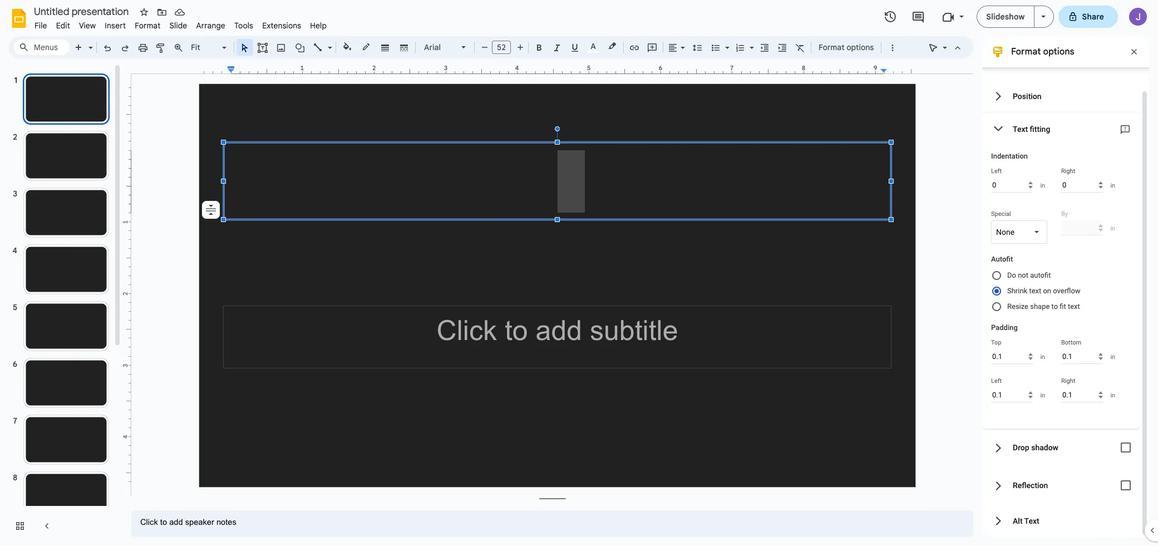 Task type: locate. For each thing, give the bounding box(es) containing it.
1 horizontal spatial options
[[1044, 46, 1075, 57]]

1 left from the top
[[992, 168, 1002, 175]]

1 horizontal spatial text
[[1068, 302, 1081, 311]]

0 horizontal spatial format options
[[819, 42, 874, 52]]

select line image
[[325, 40, 332, 44]]

alt text tab
[[983, 504, 1141, 537]]

1 vertical spatial right
[[1062, 378, 1076, 385]]

&
[[1030, 59, 1035, 68]]

1 vertical spatial left
[[992, 378, 1002, 385]]

resize
[[1008, 302, 1029, 311]]

option
[[202, 201, 220, 219]]

arrange
[[196, 21, 225, 31]]

top
[[992, 339, 1002, 346]]

reflection tab
[[983, 467, 1141, 504]]

0 horizontal spatial text
[[1030, 287, 1042, 295]]

text fitting
[[1013, 124, 1051, 133]]

0 vertical spatial text
[[1013, 124, 1028, 133]]

left for left indent, measured in inches. value must be between -0.4409 and 8.9933 text field
[[992, 168, 1002, 175]]

format options
[[819, 42, 874, 52], [1012, 46, 1075, 57]]

view
[[79, 21, 96, 31]]

in for "special indent amount, measured in inches. value must be between 0.01 and 8.9933" text box
[[1111, 225, 1116, 232]]

text color image
[[587, 40, 600, 53]]

edit menu item
[[52, 19, 75, 32]]

Resize shape to fit text radio
[[992, 299, 1133, 315]]

right
[[1062, 168, 1076, 175], [1062, 378, 1076, 385]]

text right 'alt'
[[1025, 516, 1040, 525]]

tools menu item
[[230, 19, 258, 32]]

Font size field
[[492, 41, 516, 57]]

0 horizontal spatial options
[[847, 42, 874, 52]]

Toggle shadow checkbox
[[1115, 437, 1138, 459]]

1 horizontal spatial format
[[819, 42, 845, 52]]

right up right indent, measured in inches. value must be between -0.4409 and 8.9933 text box
[[1062, 168, 1076, 175]]

0 horizontal spatial format
[[135, 21, 161, 31]]

shape image
[[294, 40, 307, 55]]

text
[[1030, 287, 1042, 295], [1068, 302, 1081, 311]]

position tab
[[983, 80, 1141, 112]]

alt text
[[1013, 516, 1040, 525]]

1 vertical spatial text
[[1068, 302, 1081, 311]]

Toggle reflection checkbox
[[1115, 474, 1138, 497]]

in right top padding, measured in inches. value must be between 0 and 0.8524 text box
[[1041, 353, 1046, 361]]

shrink text on overflow
[[1008, 287, 1081, 295]]

menu bar containing file
[[30, 14, 331, 33]]

in
[[1041, 182, 1046, 189], [1111, 182, 1116, 189], [1111, 225, 1116, 232], [1041, 353, 1046, 361], [1111, 353, 1116, 361], [1041, 392, 1046, 399], [1111, 392, 1116, 399]]

bulleted list menu image
[[723, 40, 730, 44]]

2 horizontal spatial format
[[1012, 46, 1041, 57]]

position
[[1013, 92, 1042, 100]]

format
[[135, 21, 161, 31], [819, 42, 845, 52], [1012, 46, 1041, 57]]

in right right padding, measured in inches. value must be between 0 and 9.0933 text box
[[1111, 392, 1116, 399]]

do not autofit
[[1008, 271, 1051, 280]]

line & paragraph spacing image
[[691, 40, 704, 55]]

format options inside button
[[819, 42, 874, 52]]

in for left indent, measured in inches. value must be between -0.4409 and 8.9933 text field
[[1041, 182, 1046, 189]]

shadow
[[1032, 443, 1059, 452]]

in right bottom padding, measured in inches. value must be between 0 and 0.8524 text box in the right of the page
[[1111, 353, 1116, 361]]

edit
[[56, 21, 70, 31]]

0 vertical spatial left
[[992, 168, 1002, 175]]

text left fitting
[[1013, 124, 1028, 133]]

insert image image
[[275, 40, 288, 55]]

in right "special indent amount, measured in inches. value must be between 0.01 and 8.9933" text box
[[1111, 225, 1116, 232]]

options inside section
[[1044, 46, 1075, 57]]

arial
[[424, 42, 441, 52]]

drop shadow tab
[[983, 429, 1141, 467]]

format menu item
[[130, 19, 165, 32]]

tools
[[234, 21, 253, 31]]

format inside section
[[1012, 46, 1041, 57]]

text right fit
[[1068, 302, 1081, 311]]

none option
[[997, 227, 1015, 238]]

text
[[1013, 124, 1028, 133], [1025, 516, 1040, 525]]

navigation
[[0, 63, 122, 546]]

by
[[1062, 210, 1069, 218]]

slide menu item
[[165, 19, 192, 32]]

toggle reflection image
[[1115, 474, 1138, 497]]

view menu item
[[75, 19, 100, 32]]

arrange menu item
[[192, 19, 230, 32]]

Right indent, measured in inches. Value must be between -0.4409 and 8.9933 text field
[[1062, 178, 1104, 193]]

Zoom text field
[[189, 40, 220, 55]]

in for right padding, measured in inches. value must be between 0 and 9.0933 text box
[[1111, 392, 1116, 399]]

left
[[992, 168, 1002, 175], [992, 378, 1002, 385]]

2 left from the top
[[992, 378, 1002, 385]]

0 vertical spatial text
[[1030, 287, 1042, 295]]

drop shadow
[[1013, 443, 1059, 452]]

fit
[[1060, 302, 1067, 311]]

not
[[1018, 271, 1029, 280]]

Left indent, measured in inches. Value must be between -0.4409 and 8.9933 text field
[[992, 178, 1034, 193]]

1 horizontal spatial format options
[[1012, 46, 1075, 57]]

1 right from the top
[[1062, 168, 1076, 175]]

in right right indent, measured in inches. value must be between -0.4409 and 8.9933 text box
[[1111, 182, 1116, 189]]

shrink
[[1008, 287, 1028, 295]]

in for left padding, measured in inches. value must be between 0 and 9.0933 text box
[[1041, 392, 1046, 399]]

share button
[[1059, 6, 1119, 28]]

left up left padding, measured in inches. value must be between 0 and 9.0933 text box
[[992, 378, 1002, 385]]

insert menu item
[[100, 19, 130, 32]]

on
[[1044, 287, 1052, 295]]

Bottom padding, measured in inches. Value must be between 0 and 0.8524 text field
[[1062, 349, 1104, 364]]

navigation inside format options application
[[0, 63, 122, 546]]

help menu item
[[306, 19, 331, 32]]

menu bar
[[30, 14, 331, 33]]

0 vertical spatial right
[[1062, 168, 1076, 175]]

menu bar banner
[[0, 0, 1159, 546]]

Shrink text on overflow radio
[[992, 283, 1133, 299]]

format options button
[[814, 39, 879, 56]]

1 vertical spatial text
[[1025, 516, 1040, 525]]

mode and view toolbar
[[925, 36, 967, 58]]

shape
[[1031, 302, 1050, 311]]

in right left padding, measured in inches. value must be between 0 and 9.0933 text box
[[1041, 392, 1046, 399]]

Font size text field
[[493, 41, 511, 54]]

right up right padding, measured in inches. value must be between 0 and 9.0933 text box
[[1062, 378, 1076, 385]]

border dash option
[[398, 40, 411, 55]]

in right left indent, measured in inches. value must be between -0.4409 and 8.9933 text field
[[1041, 182, 1046, 189]]

2 right from the top
[[1062, 378, 1076, 385]]

toggle shadow image
[[1115, 437, 1138, 459]]

rotation
[[1037, 59, 1066, 68]]

numbered list menu image
[[747, 40, 754, 44]]

reflection
[[1013, 481, 1049, 490]]

options
[[847, 42, 874, 52], [1044, 46, 1075, 57]]

left down the indentation
[[992, 168, 1002, 175]]

text left on
[[1030, 287, 1042, 295]]

shrink text on overflow image
[[203, 202, 219, 218]]



Task type: vqa. For each thing, say whether or not it's contained in the screenshot.
N ew
no



Task type: describe. For each thing, give the bounding box(es) containing it.
Star checkbox
[[136, 4, 152, 20]]

extensions
[[262, 21, 301, 31]]

format inside button
[[819, 42, 845, 52]]

size
[[1013, 59, 1028, 68]]

menu bar inside the menu bar banner
[[30, 14, 331, 33]]

Rename text field
[[30, 4, 135, 18]]

to
[[1052, 302, 1058, 311]]

format options application
[[0, 0, 1159, 546]]

file menu item
[[30, 19, 52, 32]]

font list. arial selected. option
[[424, 40, 455, 55]]

bottom
[[1062, 339, 1082, 346]]

text fitting tab
[[983, 112, 1141, 145]]

autofit
[[1031, 271, 1051, 280]]

in for top padding, measured in inches. value must be between 0 and 0.8524 text box
[[1041, 353, 1046, 361]]

format options section
[[983, 36, 1150, 537]]

size & rotation tab
[[983, 47, 1141, 80]]

border weight option
[[379, 40, 392, 55]]

size & rotation
[[1013, 59, 1066, 68]]

autofit
[[992, 255, 1013, 263]]

Left padding, measured in inches. Value must be between 0 and 9.0933 text field
[[992, 388, 1034, 403]]

file
[[35, 21, 47, 31]]

slideshow
[[987, 12, 1025, 22]]

right for right padding, measured in inches. value must be between 0 and 9.0933 text box
[[1062, 378, 1076, 385]]

overflow
[[1054, 287, 1081, 295]]

border color: transparent image
[[360, 40, 373, 54]]

left margin image
[[200, 65, 234, 73]]

drop
[[1013, 443, 1030, 452]]

Menus field
[[14, 40, 70, 55]]

Zoom field
[[188, 40, 232, 56]]

Do not autofit radio
[[992, 268, 1133, 283]]

extensions menu item
[[258, 19, 306, 32]]

format options inside section
[[1012, 46, 1075, 57]]

new slide with layout image
[[86, 40, 93, 44]]

alt
[[1013, 516, 1023, 525]]

Right padding, measured in inches. Value must be between 0 and 9.0933 text field
[[1062, 388, 1104, 403]]

auto fit type option group
[[992, 268, 1133, 319]]

Top padding, measured in inches. Value must be between 0 and 0.8524 text field
[[992, 349, 1034, 364]]

in for bottom padding, measured in inches. value must be between 0 and 0.8524 text box in the right of the page
[[1111, 353, 1116, 361]]

right for right indent, measured in inches. value must be between -0.4409 and 8.9933 text box
[[1062, 168, 1076, 175]]

indentation
[[992, 152, 1028, 160]]

do
[[1008, 271, 1017, 280]]

fill color: transparent image
[[341, 40, 354, 54]]

help
[[310, 21, 327, 31]]

special
[[992, 210, 1011, 218]]

live pointer settings image
[[940, 40, 948, 44]]

format inside menu item
[[135, 21, 161, 31]]

padding
[[992, 323, 1018, 332]]

Special indent amount, measured in inches. Value must be between 0.01 and 8.9933 text field
[[1062, 220, 1104, 236]]

right margin image
[[882, 65, 916, 73]]

slide
[[169, 21, 187, 31]]

options inside button
[[847, 42, 874, 52]]

share
[[1083, 12, 1105, 22]]

presentation options image
[[1041, 16, 1046, 18]]

slideshow button
[[977, 6, 1035, 28]]

fitting
[[1030, 124, 1051, 133]]

main toolbar
[[69, 0, 902, 316]]

resize shape to fit text
[[1008, 302, 1081, 311]]

insert
[[105, 21, 126, 31]]

left for left padding, measured in inches. value must be between 0 and 9.0933 text box
[[992, 378, 1002, 385]]

in for right indent, measured in inches. value must be between -0.4409 and 8.9933 text box
[[1111, 182, 1116, 189]]

none
[[997, 228, 1015, 237]]

highlight color image
[[606, 40, 619, 53]]



